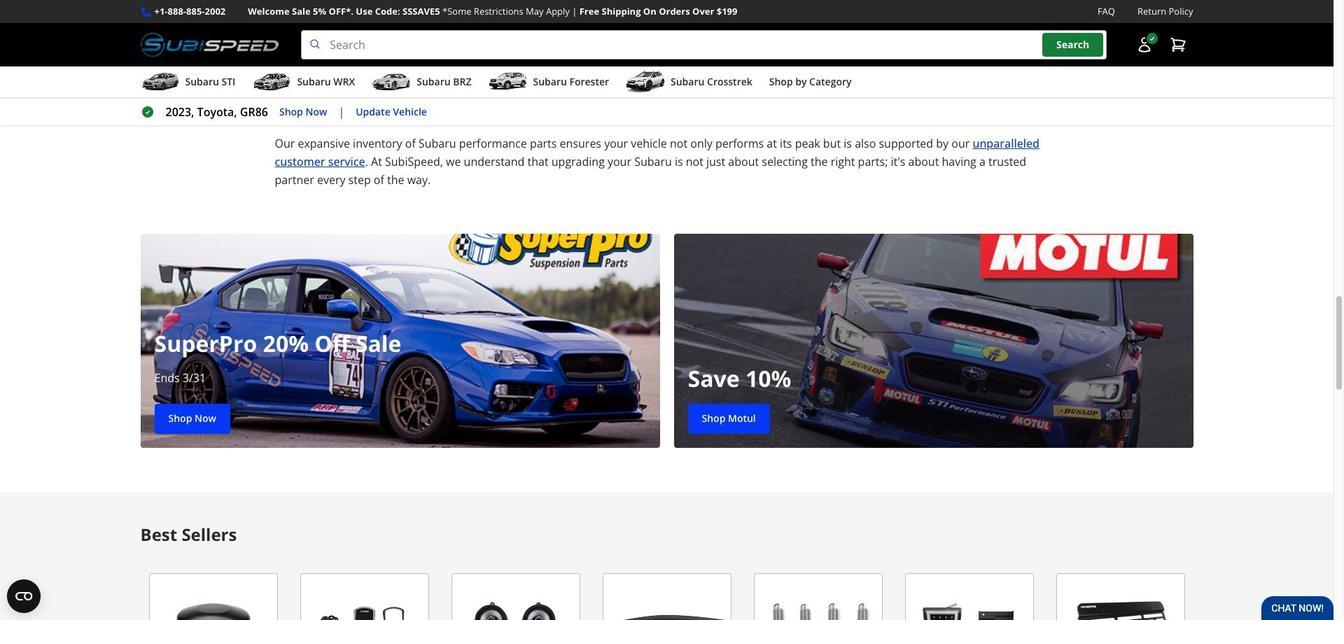 Task type: locate. For each thing, give the bounding box(es) containing it.
search input field
[[301, 30, 1107, 60]]

a subaru brz thumbnail image image
[[372, 72, 411, 93]]

button image
[[1136, 37, 1153, 53]]

a subaru wrx thumbnail image image
[[252, 72, 292, 93]]



Task type: describe. For each thing, give the bounding box(es) containing it.
open widget image
[[7, 580, 41, 614]]

a subaru forester thumbnail image image
[[489, 72, 528, 93]]

a subaru crosstrek thumbnail image image
[[626, 72, 665, 93]]

a subaru sti thumbnail image image
[[140, 72, 180, 93]]

subispeed logo image
[[140, 30, 279, 60]]



Task type: vqa. For each thing, say whether or not it's contained in the screenshot.
a subaru STI Thumbnail Image
yes



